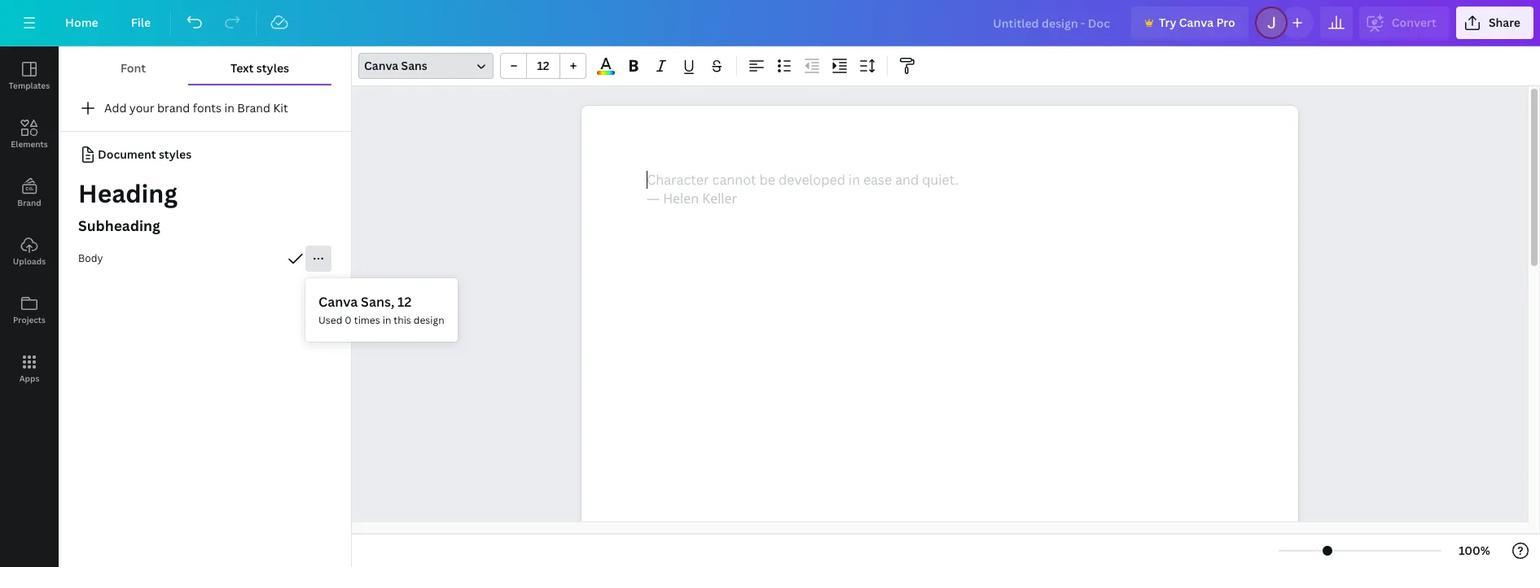 Task type: vqa. For each thing, say whether or not it's contained in the screenshot.
the body button
yes



Task type: locate. For each thing, give the bounding box(es) containing it.
design
[[414, 314, 445, 328]]

None text field
[[582, 106, 1299, 568]]

body button
[[59, 243, 351, 275]]

1 horizontal spatial in
[[383, 314, 391, 328]]

styles for document styles
[[159, 147, 192, 162]]

0 horizontal spatial styles
[[159, 147, 192, 162]]

canva inside button
[[1180, 15, 1214, 30]]

projects
[[13, 315, 46, 326]]

elements
[[11, 139, 48, 150]]

brand
[[237, 100, 271, 116], [17, 197, 41, 209]]

2 horizontal spatial canva
[[1180, 15, 1214, 30]]

1 vertical spatial styles
[[159, 147, 192, 162]]

brand
[[157, 100, 190, 116]]

used
[[319, 314, 343, 328]]

canva left sans
[[364, 58, 399, 73]]

document styles
[[98, 147, 192, 162]]

font button
[[78, 53, 188, 84]]

0 horizontal spatial brand
[[17, 197, 41, 209]]

heading subheading
[[78, 177, 178, 236]]

templates button
[[0, 46, 59, 105]]

your
[[129, 100, 155, 116]]

0 vertical spatial in
[[224, 100, 235, 116]]

styles inside button
[[256, 60, 289, 76]]

canva inside dropdown button
[[364, 58, 399, 73]]

in inside button
[[224, 100, 235, 116]]

in left "this"
[[383, 314, 391, 328]]

0 vertical spatial styles
[[256, 60, 289, 76]]

brand up uploads button on the left top of the page
[[17, 197, 41, 209]]

pro
[[1217, 15, 1236, 30]]

canva
[[1180, 15, 1214, 30], [364, 58, 399, 73], [319, 293, 358, 311]]

heading
[[78, 177, 178, 210]]

uploads button
[[0, 222, 59, 281]]

0 horizontal spatial in
[[224, 100, 235, 116]]

add
[[104, 100, 127, 116]]

1 horizontal spatial canva
[[364, 58, 399, 73]]

0 vertical spatial canva
[[1180, 15, 1214, 30]]

text styles
[[231, 60, 289, 76]]

in
[[224, 100, 235, 116], [383, 314, 391, 328]]

font
[[121, 60, 146, 76]]

home link
[[52, 7, 111, 39]]

sans
[[401, 58, 428, 73]]

1 horizontal spatial styles
[[256, 60, 289, 76]]

1 vertical spatial in
[[383, 314, 391, 328]]

text
[[231, 60, 254, 76]]

group
[[500, 53, 587, 79]]

canva inside canva sans, 12 used 0 times in this design
[[319, 293, 358, 311]]

1 horizontal spatial brand
[[237, 100, 271, 116]]

0 horizontal spatial canva
[[319, 293, 358, 311]]

kit
[[273, 100, 288, 116]]

canva for sans
[[364, 58, 399, 73]]

0 vertical spatial brand
[[237, 100, 271, 116]]

– – number field
[[532, 58, 555, 73]]

in right fonts
[[224, 100, 235, 116]]

1 vertical spatial brand
[[17, 197, 41, 209]]

share button
[[1457, 7, 1534, 39]]

heading button
[[59, 174, 351, 213]]

add your brand fonts in brand kit
[[104, 100, 288, 116]]

elements button
[[0, 105, 59, 164]]

canva sans
[[364, 58, 428, 73]]

templates
[[9, 80, 50, 91]]

file
[[131, 15, 151, 30]]

styles down brand
[[159, 147, 192, 162]]

brand left kit
[[237, 100, 271, 116]]

canva up used
[[319, 293, 358, 311]]

share
[[1489, 15, 1521, 30]]

styles right text
[[256, 60, 289, 76]]

1 vertical spatial canva
[[364, 58, 399, 73]]

canva right try
[[1180, 15, 1214, 30]]

2 vertical spatial canva
[[319, 293, 358, 311]]

styles
[[256, 60, 289, 76], [159, 147, 192, 162]]

styles for text styles
[[256, 60, 289, 76]]

this
[[394, 314, 411, 328]]

100% button
[[1449, 539, 1502, 565]]

side panel tab list
[[0, 46, 59, 398]]

canva for sans,
[[319, 293, 358, 311]]



Task type: describe. For each thing, give the bounding box(es) containing it.
convert
[[1392, 15, 1437, 30]]

sans,
[[361, 293, 395, 311]]

document
[[98, 147, 156, 162]]

try canva pro
[[1159, 15, 1236, 30]]

fonts
[[193, 100, 222, 116]]

try
[[1159, 15, 1177, 30]]

home
[[65, 15, 98, 30]]

add your brand fonts in brand kit button
[[59, 92, 351, 125]]

try canva pro button
[[1132, 7, 1249, 39]]

text styles button
[[188, 53, 332, 84]]

0
[[345, 314, 352, 328]]

uploads
[[13, 256, 46, 267]]

color range image
[[597, 71, 615, 75]]

12
[[398, 293, 412, 311]]

brand inside 'button'
[[17, 197, 41, 209]]

times
[[354, 314, 380, 328]]

main menu bar
[[0, 0, 1541, 46]]

canva sans, 12 used 0 times in this design
[[319, 293, 445, 328]]

canva sans button
[[359, 53, 494, 79]]

100%
[[1459, 543, 1491, 559]]

projects button
[[0, 281, 59, 340]]

body
[[78, 252, 103, 266]]

file button
[[118, 7, 164, 39]]

brand inside button
[[237, 100, 271, 116]]

brand button
[[0, 164, 59, 222]]

apps button
[[0, 340, 59, 398]]

subheading button
[[59, 210, 351, 243]]

in inside canva sans, 12 used 0 times in this design
[[383, 314, 391, 328]]

Design title text field
[[981, 7, 1125, 39]]

apps
[[19, 373, 39, 385]]

subheading
[[78, 216, 160, 236]]

convert button
[[1360, 7, 1450, 39]]



